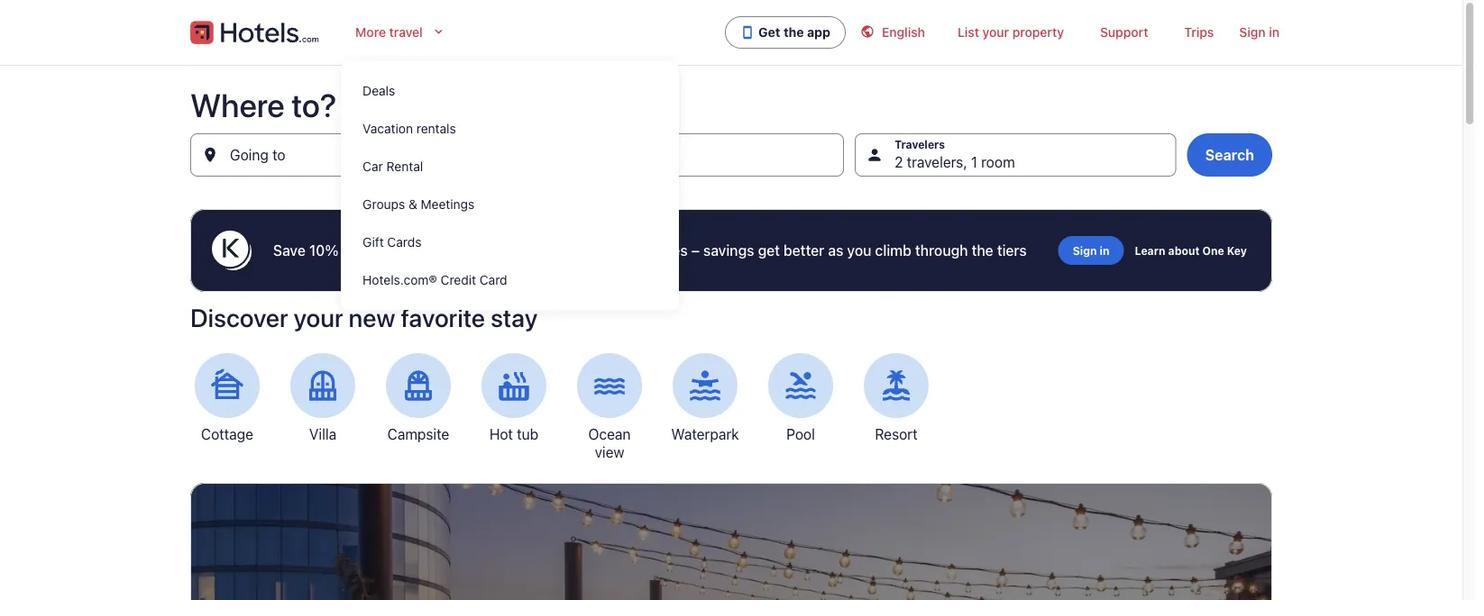 Task type: describe. For each thing, give the bounding box(es) containing it.
0 horizontal spatial the
[[784, 25, 804, 40]]

hot tub button
[[477, 354, 551, 444]]

get the app link
[[725, 16, 846, 49]]

discover your new favorite stay
[[190, 303, 538, 332]]

cottage
[[201, 426, 253, 443]]

about
[[1168, 244, 1200, 257]]

stay
[[491, 303, 538, 332]]

english
[[882, 25, 925, 40]]

sign in for 'sign in' link
[[1073, 244, 1110, 257]]

10%
[[309, 242, 339, 259]]

hotels.com® credit card
[[363, 273, 507, 288]]

climb
[[875, 242, 912, 259]]

as
[[828, 242, 844, 259]]

car rental link
[[341, 148, 679, 186]]

vacation rentals link
[[341, 110, 679, 148]]

save
[[273, 242, 306, 259]]

ocean view button
[[573, 354, 647, 462]]

get the app
[[759, 25, 831, 40]]

property
[[1012, 25, 1064, 40]]

credit
[[441, 273, 476, 288]]

rental
[[387, 159, 423, 174]]

support
[[1100, 25, 1148, 40]]

tub
[[517, 426, 539, 443]]

over
[[418, 242, 447, 259]]

search
[[1205, 147, 1254, 164]]

with
[[555, 242, 583, 259]]

you
[[847, 242, 872, 259]]

rentals
[[416, 121, 456, 136]]

learn about one key
[[1135, 244, 1247, 257]]

cards
[[387, 235, 422, 250]]

deals
[[363, 83, 395, 98]]

waterpark
[[671, 426, 739, 443]]

more travel
[[355, 25, 423, 40]]

search button
[[1187, 133, 1272, 177]]

hotels.com®
[[363, 273, 437, 288]]

app
[[807, 25, 831, 40]]

pool
[[787, 426, 815, 443]]

villa
[[309, 426, 336, 443]]

where to?
[[190, 85, 337, 124]]

resort button
[[859, 354, 933, 444]]

ocean
[[588, 426, 631, 443]]

key
[[1227, 244, 1247, 257]]

list
[[958, 25, 979, 40]]

support link
[[1082, 14, 1166, 51]]

ocean view
[[588, 426, 631, 461]]

favorite
[[401, 303, 485, 332]]

sign in for sign in dropdown button
[[1239, 25, 1280, 40]]

2
[[895, 154, 903, 171]]

2 travelers, 1 room
[[895, 154, 1015, 171]]

groups & meetings
[[363, 197, 475, 212]]

in for 'sign in' link
[[1100, 244, 1110, 257]]

travel
[[389, 25, 423, 40]]

member
[[587, 242, 642, 259]]

hot tub
[[489, 426, 539, 443]]

vacation rentals
[[363, 121, 456, 136]]

gift
[[363, 235, 384, 250]]

groups
[[363, 197, 405, 212]]



Task type: locate. For each thing, give the bounding box(es) containing it.
small image
[[860, 24, 875, 39]]

gift cards
[[363, 235, 422, 250]]

sign in right trips
[[1239, 25, 1280, 40]]

the left tiers
[[972, 242, 994, 259]]

learn about one key link
[[1131, 236, 1251, 265]]

sign in left learn
[[1073, 244, 1110, 257]]

tiers
[[997, 242, 1027, 259]]

trips
[[1184, 25, 1214, 40]]

travelers,
[[907, 154, 967, 171]]

car
[[363, 159, 383, 174]]

where
[[190, 85, 285, 124]]

hot
[[489, 426, 513, 443]]

on
[[398, 242, 415, 259]]

list your property
[[958, 25, 1064, 40]]

0 vertical spatial sign
[[1239, 25, 1266, 40]]

1 horizontal spatial sign in
[[1239, 25, 1280, 40]]

1 vertical spatial sign
[[1073, 244, 1097, 257]]

english button
[[846, 14, 940, 51]]

car rental
[[363, 159, 423, 174]]

where to? main content
[[0, 65, 1463, 601]]

waterpark button
[[668, 354, 742, 444]]

sign in link
[[1058, 236, 1124, 265]]

vacation
[[363, 121, 413, 136]]

list your property link
[[940, 14, 1082, 51]]

sign in
[[1239, 25, 1280, 40], [1073, 244, 1110, 257]]

your inside where to? main content
[[294, 303, 343, 332]]

in left learn
[[1100, 244, 1110, 257]]

1 horizontal spatial sign
[[1239, 25, 1266, 40]]

1 horizontal spatial in
[[1269, 25, 1280, 40]]

gift cards link
[[341, 224, 679, 262]]

savings
[[703, 242, 754, 259]]

1 vertical spatial in
[[1100, 244, 1110, 257]]

your left new
[[294, 303, 343, 332]]

&
[[408, 197, 417, 212]]

sign inside where to? main content
[[1073, 244, 1097, 257]]

view
[[595, 444, 624, 461]]

0 vertical spatial sign in
[[1239, 25, 1280, 40]]

save 10% or more on over 100,000 hotels with member prices – savings get better as you climb through the tiers
[[273, 242, 1027, 259]]

cottage button
[[190, 354, 264, 444]]

your
[[983, 25, 1009, 40], [294, 303, 343, 332]]

prices
[[646, 242, 688, 259]]

sign inside dropdown button
[[1239, 25, 1266, 40]]

discover
[[190, 303, 288, 332]]

–
[[691, 242, 700, 259]]

sign left learn
[[1073, 244, 1097, 257]]

0 vertical spatial your
[[983, 25, 1009, 40]]

sign in button
[[1232, 14, 1287, 51]]

your right list on the top of page
[[983, 25, 1009, 40]]

sign in inside dropdown button
[[1239, 25, 1280, 40]]

0 vertical spatial in
[[1269, 25, 1280, 40]]

hotels logo image
[[190, 18, 319, 47]]

more travel button
[[341, 14, 461, 51]]

0 vertical spatial the
[[784, 25, 804, 40]]

1 vertical spatial your
[[294, 303, 343, 332]]

sign
[[1239, 25, 1266, 40], [1073, 244, 1097, 257]]

0 horizontal spatial sign
[[1073, 244, 1097, 257]]

sign in inside where to? main content
[[1073, 244, 1110, 257]]

new
[[349, 303, 396, 332]]

sign right trips
[[1239, 25, 1266, 40]]

more
[[355, 25, 386, 40]]

learn
[[1135, 244, 1166, 257]]

in right trips
[[1269, 25, 1280, 40]]

sign for 'sign in' link
[[1073, 244, 1097, 257]]

more
[[360, 242, 394, 259]]

in inside where to? main content
[[1100, 244, 1110, 257]]

in for sign in dropdown button
[[1269, 25, 1280, 40]]

through
[[915, 242, 968, 259]]

resort
[[875, 426, 918, 443]]

in inside dropdown button
[[1269, 25, 1280, 40]]

campsite button
[[381, 354, 455, 444]]

your for discover
[[294, 303, 343, 332]]

to?
[[292, 85, 337, 124]]

better
[[784, 242, 825, 259]]

1
[[971, 154, 978, 171]]

0 horizontal spatial your
[[294, 303, 343, 332]]

sign for sign in dropdown button
[[1239, 25, 1266, 40]]

trips link
[[1166, 14, 1232, 51]]

pool button
[[764, 354, 838, 444]]

meetings
[[421, 197, 475, 212]]

or
[[342, 242, 356, 259]]

one
[[1203, 244, 1224, 257]]

1 vertical spatial sign in
[[1073, 244, 1110, 257]]

deals link
[[341, 72, 679, 110]]

0 horizontal spatial in
[[1100, 244, 1110, 257]]

groups & meetings link
[[341, 186, 679, 224]]

villa button
[[286, 354, 360, 444]]

get
[[758, 242, 780, 259]]

your for list
[[983, 25, 1009, 40]]

get
[[759, 25, 781, 40]]

1 horizontal spatial the
[[972, 242, 994, 259]]

the right get
[[784, 25, 804, 40]]

card
[[480, 273, 507, 288]]

hotels
[[510, 242, 551, 259]]

100,000
[[451, 242, 506, 259]]

hotels.com® credit card link
[[341, 262, 679, 299]]

the inside where to? main content
[[972, 242, 994, 259]]

0 horizontal spatial sign in
[[1073, 244, 1110, 257]]

1 horizontal spatial your
[[983, 25, 1009, 40]]

leading image
[[741, 25, 755, 40]]

in
[[1269, 25, 1280, 40], [1100, 244, 1110, 257]]

1 vertical spatial the
[[972, 242, 994, 259]]

2 travelers, 1 room button
[[855, 133, 1177, 177]]



Task type: vqa. For each thing, say whether or not it's contained in the screenshot.
SEE FOODIE HOTELS link
no



